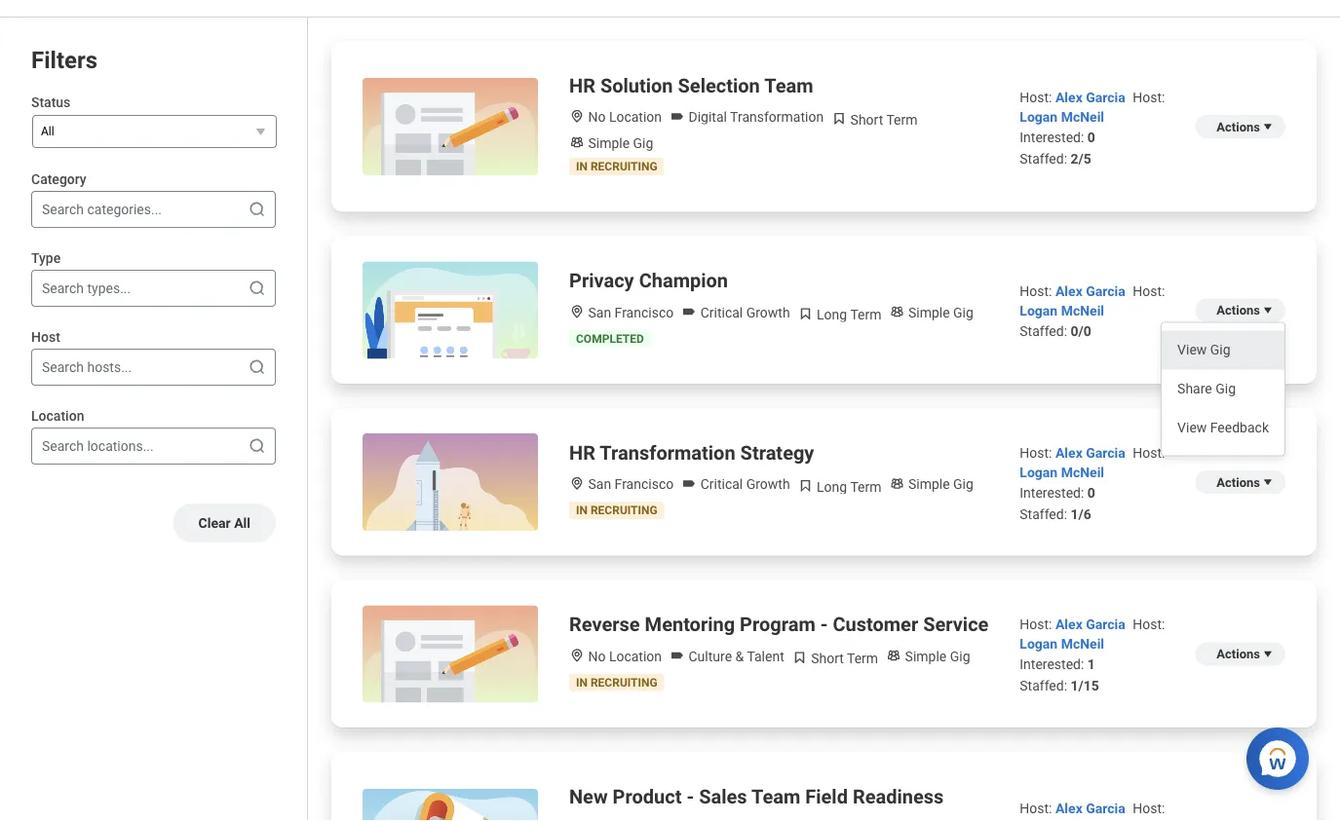 Task type: describe. For each thing, give the bounding box(es) containing it.
readiness
[[853, 786, 944, 809]]

search for search hosts...
[[42, 359, 84, 375]]

hr for hr solution selection team
[[569, 74, 596, 97]]

types...
[[87, 280, 131, 296]]

new
[[569, 786, 608, 809]]

no location for mentoring
[[585, 649, 662, 665]]

new product - sales team field readiness host: alex garcia host:
[[569, 786, 1165, 817]]

host: alex garcia host: logan mcneil interested: 0 staffed: 1/6
[[1020, 445, 1165, 522]]

view gig
[[1178, 342, 1231, 358]]

short term for team
[[847, 112, 918, 128]]

search for search categories...
[[42, 201, 84, 217]]

no for reverse
[[588, 649, 606, 665]]

gig for hr transformation strategy
[[953, 477, 974, 493]]

search locations...
[[42, 438, 154, 454]]

gig for reverse mentoring program - customer service management
[[950, 649, 970, 665]]

in for hr transformation strategy
[[576, 504, 588, 518]]

media mylearning image for champion
[[798, 307, 814, 322]]

list containing hr solution selection team
[[308, 18, 1340, 822]]

filters
[[31, 46, 98, 74]]

simple for program
[[905, 649, 947, 665]]

short term for -
[[808, 651, 878, 667]]

in recruiting for solution
[[576, 160, 658, 174]]

mcneil for hr solution selection team
[[1061, 108, 1105, 125]]

logan mcneil button for hr transformation strategy
[[1020, 464, 1105, 480]]

long for hr transformation strategy
[[817, 479, 847, 495]]

alex garcia button for hr transformation strategy
[[1056, 445, 1129, 461]]

alex inside new product - sales team field readiness host: alex garcia host:
[[1056, 801, 1083, 817]]

staffed: for hr transformation strategy
[[1020, 506, 1068, 522]]

view for view gig
[[1178, 342, 1207, 358]]

search categories...
[[42, 201, 162, 217]]

privacy
[[569, 270, 634, 292]]

clear all
[[198, 515, 251, 531]]

privacy champion link
[[569, 268, 728, 295]]

team inside hr solution selection team link
[[764, 74, 814, 97]]

host: alex garcia host: logan mcneil interested: 0 staffed: 2/5
[[1020, 89, 1165, 166]]

alex garcia button for privacy champion
[[1056, 283, 1129, 300]]

staffed: inside host: alex garcia host: logan mcneil staffed: 0/0
[[1020, 323, 1068, 339]]

recruiting for transformation
[[591, 504, 658, 518]]

digital transformation
[[685, 109, 824, 125]]

share gig
[[1178, 381, 1236, 397]]

management
[[994, 614, 1109, 637]]

long for privacy champion
[[817, 307, 847, 323]]

alex garcia button for reverse mentoring program - customer service management
[[1056, 617, 1129, 633]]

contact card matrix manager image for strategy
[[890, 476, 905, 492]]

reverse mentoring program - customer service management link
[[569, 612, 1109, 639]]

category
[[31, 171, 86, 187]]

mcneil inside host: alex garcia host: logan mcneil staffed: 0/0
[[1061, 303, 1105, 319]]

term for program
[[847, 651, 878, 667]]

francisco for champion
[[615, 305, 674, 321]]

in recruiting for mentoring
[[576, 676, 658, 690]]

location for reverse
[[609, 649, 662, 665]]

reverse
[[569, 614, 640, 637]]

reverse mentoring program - customer service management
[[569, 614, 1109, 637]]

contact card matrix manager image for selection
[[569, 135, 585, 150]]

search for search types...
[[42, 280, 84, 296]]

short for team
[[851, 112, 883, 128]]

hr transformation strategy link
[[569, 440, 814, 467]]

logan for hr solution selection team
[[1020, 108, 1058, 125]]

customer
[[833, 614, 919, 637]]

location image
[[569, 109, 585, 124]]

francisco for transformation
[[615, 477, 674, 493]]

hr solution selection team
[[569, 74, 814, 97]]

&
[[736, 649, 744, 665]]

logan for hr transformation strategy
[[1020, 464, 1058, 480]]

new product - sales team field readiness link
[[569, 784, 944, 811]]

host
[[31, 329, 60, 345]]

alex inside host: alex garcia host: logan mcneil staffed: 0/0
[[1056, 283, 1083, 300]]

status
[[31, 94, 71, 110]]

all
[[234, 515, 251, 531]]

garcia inside host: alex garcia host: logan mcneil staffed: 0/0
[[1086, 283, 1126, 300]]

media mylearning image for transformation
[[798, 479, 814, 494]]

tag image for champion
[[682, 304, 697, 320]]

program
[[740, 614, 816, 637]]

media mylearning image for mentoring
[[792, 651, 808, 666]]

location image for hr transformation strategy
[[569, 476, 585, 492]]

privacy champion
[[569, 270, 728, 292]]

no for hr
[[588, 109, 606, 125]]

in recruiting for transformation
[[576, 504, 658, 518]]

caret down image
[[1261, 302, 1276, 318]]

san for hr
[[588, 477, 611, 493]]

service
[[923, 614, 989, 637]]

critical for champion
[[701, 305, 743, 321]]

categories...
[[87, 201, 162, 217]]

1 vertical spatial location
[[31, 408, 84, 424]]

search hosts...
[[42, 359, 132, 375]]

no location for solution
[[585, 109, 662, 125]]



Task type: vqa. For each thing, say whether or not it's contained in the screenshot.
left Time
no



Task type: locate. For each thing, give the bounding box(es) containing it.
1 san francisco from the top
[[585, 305, 674, 321]]

1 interested: from the top
[[1020, 129, 1084, 145]]

san francisco
[[585, 305, 674, 321], [585, 477, 674, 493]]

2 vertical spatial media mylearning image
[[792, 651, 808, 666]]

3 search image from the top
[[248, 437, 267, 456]]

1 vertical spatial interested:
[[1020, 485, 1084, 501]]

interested: for hr solution selection team
[[1020, 129, 1084, 145]]

2 logan mcneil button from the top
[[1020, 303, 1105, 319]]

team up digital transformation
[[764, 74, 814, 97]]

tag image
[[670, 109, 685, 124], [682, 304, 697, 320], [682, 476, 697, 492], [670, 648, 685, 664]]

2 francisco from the top
[[615, 477, 674, 493]]

1 hr from the top
[[569, 74, 596, 97]]

garcia inside host: alex garcia host: logan mcneil interested: 0 staffed: 2/5
[[1086, 89, 1126, 105]]

staffed: inside host: alex garcia host: logan mcneil interested: 0 staffed: 2/5
[[1020, 150, 1068, 166]]

search for search locations...
[[42, 438, 84, 454]]

- right program
[[821, 614, 828, 637]]

no location down solution
[[585, 109, 662, 125]]

critical growth down 'champion'
[[697, 305, 790, 321]]

3 in from the top
[[576, 676, 588, 690]]

0 vertical spatial in recruiting
[[576, 160, 658, 174]]

1 vertical spatial critical growth
[[697, 477, 790, 493]]

-
[[821, 614, 828, 637], [687, 786, 694, 809]]

francisco down privacy champion link
[[615, 305, 674, 321]]

0 vertical spatial francisco
[[615, 305, 674, 321]]

0 vertical spatial search image
[[248, 200, 267, 219]]

0 vertical spatial media mylearning image
[[798, 307, 814, 322]]

1 horizontal spatial -
[[821, 614, 828, 637]]

1 vertical spatial view
[[1178, 420, 1207, 436]]

staffed: inside "host: alex garcia host: logan mcneil interested: 0 staffed: 1/6"
[[1020, 506, 1068, 522]]

short
[[851, 112, 883, 128], [811, 651, 844, 667]]

2 in recruiting from the top
[[576, 504, 658, 518]]

1 logan mcneil button from the top
[[1020, 108, 1105, 125]]

2 view from the top
[[1178, 420, 1207, 436]]

search image up all
[[248, 437, 267, 456]]

1 san from the top
[[588, 305, 611, 321]]

1
[[1088, 657, 1096, 673]]

search
[[42, 201, 84, 217], [42, 280, 84, 296], [42, 359, 84, 375], [42, 438, 84, 454]]

5 alex garcia button from the top
[[1056, 801, 1129, 817]]

short term
[[847, 112, 918, 128], [808, 651, 878, 667]]

2 search from the top
[[42, 280, 84, 296]]

search down type
[[42, 280, 84, 296]]

search image for search categories...
[[248, 200, 267, 219]]

3 in recruiting from the top
[[576, 676, 658, 690]]

product
[[613, 786, 682, 809]]

1 vertical spatial long
[[817, 479, 847, 495]]

logan mcneil button
[[1020, 108, 1105, 125], [1020, 303, 1105, 319], [1020, 464, 1105, 480], [1020, 636, 1105, 652]]

actions
[[1217, 303, 1261, 318]]

1 horizontal spatial short
[[851, 112, 883, 128]]

5 alex from the top
[[1056, 801, 1083, 817]]

alex inside "host: alex garcia host: logan mcneil interested: 1 staffed: 1/15"
[[1056, 617, 1083, 633]]

logan
[[1020, 108, 1058, 125], [1020, 303, 1058, 319], [1020, 464, 1058, 480], [1020, 636, 1058, 652]]

strategy
[[741, 442, 814, 465]]

mcneil up 1/6
[[1061, 464, 1105, 480]]

0 inside host: alex garcia host: logan mcneil interested: 0 staffed: 2/5
[[1088, 129, 1096, 145]]

1 no location from the top
[[585, 109, 662, 125]]

2 san from the top
[[588, 477, 611, 493]]

1 long from the top
[[817, 307, 847, 323]]

logan mcneil button for reverse mentoring program - customer service management
[[1020, 636, 1105, 652]]

0 vertical spatial no
[[588, 109, 606, 125]]

location
[[609, 109, 662, 125], [31, 408, 84, 424], [609, 649, 662, 665]]

location up search locations...
[[31, 408, 84, 424]]

0 horizontal spatial short
[[811, 651, 844, 667]]

logan mcneil button up 2/5
[[1020, 108, 1105, 125]]

2 interested: from the top
[[1020, 485, 1084, 501]]

location down reverse
[[609, 649, 662, 665]]

1 vertical spatial no
[[588, 649, 606, 665]]

critical
[[701, 305, 743, 321], [701, 477, 743, 493]]

1 critical from the top
[[701, 305, 743, 321]]

type
[[31, 250, 61, 266]]

media mylearning image
[[832, 111, 847, 127]]

logan inside "host: alex garcia host: logan mcneil interested: 1 staffed: 1/15"
[[1020, 636, 1058, 652]]

0/0
[[1071, 323, 1092, 339]]

1 vertical spatial transformation
[[600, 442, 736, 465]]

critical down "hr transformation strategy" link
[[701, 477, 743, 493]]

interested: up 1/15
[[1020, 657, 1084, 673]]

san francisco for transformation
[[585, 477, 674, 493]]

4 alex garcia button from the top
[[1056, 617, 1129, 633]]

interested: inside "host: alex garcia host: logan mcneil interested: 1 staffed: 1/15"
[[1020, 657, 1084, 673]]

champion
[[639, 270, 728, 292]]

1 vertical spatial long term
[[814, 479, 882, 495]]

list
[[308, 18, 1340, 822]]

1 0 from the top
[[1088, 129, 1096, 145]]

mcneil inside "host: alex garcia host: logan mcneil interested: 0 staffed: 1/6"
[[1061, 464, 1105, 480]]

logan inside "host: alex garcia host: logan mcneil interested: 0 staffed: 1/6"
[[1020, 464, 1058, 480]]

recruiting down reverse
[[591, 676, 658, 690]]

host: alex garcia host: logan mcneil interested: 1 staffed: 1/15
[[1020, 617, 1165, 694]]

0 vertical spatial long term
[[814, 307, 882, 323]]

alex inside host: alex garcia host: logan mcneil interested: 0 staffed: 2/5
[[1056, 89, 1083, 105]]

simple for strategy
[[909, 477, 950, 493]]

staffed: left 1/15
[[1020, 678, 1068, 694]]

2 no from the top
[[588, 649, 606, 665]]

alex garcia button
[[1056, 89, 1129, 105], [1056, 283, 1129, 300], [1056, 445, 1129, 461], [1056, 617, 1129, 633], [1056, 801, 1129, 817]]

san
[[588, 305, 611, 321], [588, 477, 611, 493]]

0 vertical spatial growth
[[746, 305, 790, 321]]

tag image down "hr transformation strategy" link
[[682, 476, 697, 492]]

1 vertical spatial location image
[[569, 476, 585, 492]]

2 staffed: from the top
[[1020, 323, 1068, 339]]

1 francisco from the top
[[615, 305, 674, 321]]

2 in from the top
[[576, 504, 588, 518]]

0 up 1/6
[[1088, 485, 1096, 501]]

recruiting down "hr transformation strategy" link
[[591, 504, 658, 518]]

1 recruiting from the top
[[591, 160, 658, 174]]

media mylearning image
[[798, 307, 814, 322], [798, 479, 814, 494], [792, 651, 808, 666]]

view up "share"
[[1178, 342, 1207, 358]]

0
[[1088, 129, 1096, 145], [1088, 485, 1096, 501]]

logan mcneil button up "1"
[[1020, 636, 1105, 652]]

staffed: for hr solution selection team
[[1020, 150, 1068, 166]]

term for strategy
[[850, 479, 882, 495]]

culture & talent
[[685, 649, 784, 665]]

3 interested: from the top
[[1020, 657, 1084, 673]]

4 mcneil from the top
[[1061, 636, 1105, 652]]

0 vertical spatial critical growth
[[697, 305, 790, 321]]

short for -
[[811, 651, 844, 667]]

tag image left culture
[[670, 648, 685, 664]]

gig for hr solution selection team
[[633, 135, 654, 151]]

short right media mylearning image
[[851, 112, 883, 128]]

0 vertical spatial hr
[[569, 74, 596, 97]]

1 search from the top
[[42, 201, 84, 217]]

mcneil for hr transformation strategy
[[1061, 464, 1105, 480]]

0 vertical spatial -
[[821, 614, 828, 637]]

simple gig for selection
[[585, 135, 654, 151]]

- left sales
[[687, 786, 694, 809]]

4 logan from the top
[[1020, 636, 1058, 652]]

2 critical from the top
[[701, 477, 743, 493]]

francisco
[[615, 305, 674, 321], [615, 477, 674, 493]]

interested: inside "host: alex garcia host: logan mcneil interested: 0 staffed: 1/6"
[[1020, 485, 1084, 501]]

1 critical growth from the top
[[697, 305, 790, 321]]

3 alex from the top
[[1056, 445, 1083, 461]]

1 vertical spatial san francisco
[[585, 477, 674, 493]]

contact card matrix manager image
[[569, 135, 585, 150], [890, 304, 905, 320], [890, 476, 905, 492], [886, 648, 902, 664]]

francisco down "hr transformation strategy" link
[[615, 477, 674, 493]]

staffed: left 2/5
[[1020, 150, 1068, 166]]

0 vertical spatial location image
[[569, 304, 585, 320]]

search types...
[[42, 280, 131, 296]]

critical growth down "strategy"
[[697, 477, 790, 493]]

1 in recruiting from the top
[[576, 160, 658, 174]]

actions button
[[1195, 299, 1286, 322]]

mcneil up "1"
[[1061, 636, 1105, 652]]

1 alex garcia button from the top
[[1056, 89, 1129, 105]]

no right location image
[[588, 109, 606, 125]]

selection
[[678, 74, 760, 97]]

1/15
[[1071, 678, 1100, 694]]

term for selection
[[887, 112, 918, 128]]

2 vertical spatial location
[[609, 649, 662, 665]]

in recruiting
[[576, 160, 658, 174], [576, 504, 658, 518], [576, 676, 658, 690]]

in
[[576, 160, 588, 174], [576, 504, 588, 518], [576, 676, 588, 690]]

long term
[[814, 307, 882, 323], [814, 479, 882, 495]]

2 vertical spatial in recruiting
[[576, 676, 658, 690]]

simple gig for strategy
[[905, 477, 974, 493]]

3 garcia from the top
[[1086, 445, 1126, 461]]

clear
[[198, 515, 231, 531]]

0 inside "host: alex garcia host: logan mcneil interested: 0 staffed: 1/6"
[[1088, 485, 1096, 501]]

2 hr from the top
[[569, 442, 596, 465]]

1 in from the top
[[576, 160, 588, 174]]

2 recruiting from the top
[[591, 504, 658, 518]]

1 vertical spatial francisco
[[615, 477, 674, 493]]

contact card matrix manager image for program
[[886, 648, 902, 664]]

0 vertical spatial san
[[588, 305, 611, 321]]

3 alex garcia button from the top
[[1056, 445, 1129, 461]]

logan mcneil button up 0/0
[[1020, 303, 1105, 319]]

long
[[817, 307, 847, 323], [817, 479, 847, 495]]

critical growth
[[697, 305, 790, 321], [697, 477, 790, 493]]

staffed: inside "host: alex garcia host: logan mcneil interested: 1 staffed: 1/15"
[[1020, 678, 1068, 694]]

3 recruiting from the top
[[591, 676, 658, 690]]

3 location image from the top
[[569, 648, 585, 664]]

search image
[[248, 200, 267, 219], [248, 358, 267, 377], [248, 437, 267, 456]]

0 horizontal spatial -
[[687, 786, 694, 809]]

talent
[[747, 649, 784, 665]]

term
[[887, 112, 918, 128], [850, 307, 882, 323], [850, 479, 882, 495], [847, 651, 878, 667]]

field
[[805, 786, 848, 809]]

long term for hr transformation strategy
[[814, 479, 882, 495]]

2 vertical spatial interested:
[[1020, 657, 1084, 673]]

tag image down 'champion'
[[682, 304, 697, 320]]

no down reverse
[[588, 649, 606, 665]]

1 long term from the top
[[814, 307, 882, 323]]

2 vertical spatial location image
[[569, 648, 585, 664]]

hr solution selection team link
[[569, 72, 814, 99]]

alex for reverse mentoring program - customer service management
[[1056, 617, 1083, 633]]

2 growth from the top
[[746, 477, 790, 493]]

2 no location from the top
[[585, 649, 662, 665]]

0 for hr transformation strategy
[[1088, 485, 1096, 501]]

simple gig for program
[[902, 649, 970, 665]]

garcia
[[1086, 89, 1126, 105], [1086, 283, 1126, 300], [1086, 445, 1126, 461], [1086, 617, 1126, 633], [1086, 801, 1126, 817]]

search down the host
[[42, 359, 84, 375]]

1 vertical spatial growth
[[746, 477, 790, 493]]

mcneil inside "host: alex garcia host: logan mcneil interested: 1 staffed: 1/15"
[[1061, 636, 1105, 652]]

0 vertical spatial team
[[764, 74, 814, 97]]

transformation
[[730, 109, 824, 125], [600, 442, 736, 465]]

host: alex garcia host: logan mcneil staffed: 0/0
[[1020, 283, 1165, 339]]

2 san francisco from the top
[[585, 477, 674, 493]]

0 vertical spatial san francisco
[[585, 305, 674, 321]]

0 vertical spatial 0
[[1088, 129, 1096, 145]]

simple gig
[[585, 135, 654, 151], [905, 305, 974, 321], [905, 477, 974, 493], [902, 649, 970, 665]]

1 vertical spatial in
[[576, 504, 588, 518]]

0 up 2/5
[[1088, 129, 1096, 145]]

team inside new product - sales team field readiness host: alex garcia host:
[[752, 786, 801, 809]]

completed
[[576, 332, 644, 346]]

simple
[[588, 135, 630, 151], [909, 305, 950, 321], [909, 477, 950, 493], [905, 649, 947, 665]]

team left field
[[752, 786, 801, 809]]

0 vertical spatial short
[[851, 112, 883, 128]]

san francisco down "hr transformation strategy" link
[[585, 477, 674, 493]]

1 logan from the top
[[1020, 108, 1058, 125]]

2 logan from the top
[[1020, 303, 1058, 319]]

2 0 from the top
[[1088, 485, 1096, 501]]

critical down 'champion'
[[701, 305, 743, 321]]

growth for champion
[[746, 305, 790, 321]]

garcia inside new product - sales team field readiness host: alex garcia host:
[[1086, 801, 1126, 817]]

in for hr solution selection team
[[576, 160, 588, 174]]

critical growth for transformation
[[697, 477, 790, 493]]

1 mcneil from the top
[[1061, 108, 1105, 125]]

gig
[[633, 135, 654, 151], [953, 305, 974, 321], [1211, 342, 1231, 358], [1216, 381, 1236, 397], [953, 477, 974, 493], [950, 649, 970, 665]]

garcia inside "host: alex garcia host: logan mcneil interested: 0 staffed: 1/6"
[[1086, 445, 1126, 461]]

hr
[[569, 74, 596, 97], [569, 442, 596, 465]]

alex for hr transformation strategy
[[1056, 445, 1083, 461]]

logan mcneil button up 1/6
[[1020, 464, 1105, 480]]

san francisco up completed
[[585, 305, 674, 321]]

2/5
[[1071, 150, 1092, 166]]

alex garcia button for hr solution selection team
[[1056, 89, 1129, 105]]

location for hr
[[609, 109, 662, 125]]

recruiting
[[591, 160, 658, 174], [591, 504, 658, 518], [591, 676, 658, 690]]

team
[[764, 74, 814, 97], [752, 786, 801, 809]]

2 vertical spatial recruiting
[[591, 676, 658, 690]]

recruiting for solution
[[591, 160, 658, 174]]

interested: inside host: alex garcia host: logan mcneil interested: 0 staffed: 2/5
[[1020, 129, 1084, 145]]

mcneil up 0/0
[[1061, 303, 1105, 319]]

solution
[[600, 74, 673, 97]]

0 vertical spatial view
[[1178, 342, 1207, 358]]

0 vertical spatial recruiting
[[591, 160, 658, 174]]

2 location image from the top
[[569, 476, 585, 492]]

2 garcia from the top
[[1086, 283, 1126, 300]]

alex for hr solution selection team
[[1056, 89, 1083, 105]]

location image for reverse mentoring program - customer service management
[[569, 648, 585, 664]]

san down "hr transformation strategy" link
[[588, 477, 611, 493]]

0 for hr solution selection team
[[1088, 129, 1096, 145]]

digital
[[689, 109, 727, 125]]

alex
[[1056, 89, 1083, 105], [1056, 283, 1083, 300], [1056, 445, 1083, 461], [1056, 617, 1083, 633], [1056, 801, 1083, 817]]

1 growth from the top
[[746, 305, 790, 321]]

1 vertical spatial critical
[[701, 477, 743, 493]]

1 garcia from the top
[[1086, 89, 1126, 105]]

garcia for hr solution selection team
[[1086, 89, 1126, 105]]

- inside new product - sales team field readiness host: alex garcia host:
[[687, 786, 694, 809]]

search left locations...
[[42, 438, 84, 454]]

host:
[[1020, 89, 1052, 105], [1133, 89, 1165, 105], [1020, 283, 1052, 300], [1133, 283, 1165, 300], [1020, 445, 1052, 461], [1133, 445, 1165, 461], [1020, 617, 1052, 633], [1133, 617, 1165, 633], [1020, 801, 1052, 817], [1133, 801, 1165, 817]]

no location
[[585, 109, 662, 125], [585, 649, 662, 665]]

growth
[[746, 305, 790, 321], [746, 477, 790, 493]]

search image up search icon
[[248, 200, 267, 219]]

in for reverse mentoring program - customer service management
[[576, 676, 588, 690]]

mcneil for reverse mentoring program - customer service management
[[1061, 636, 1105, 652]]

0 vertical spatial no location
[[585, 109, 662, 125]]

2 critical growth from the top
[[697, 477, 790, 493]]

alex inside "host: alex garcia host: logan mcneil interested: 0 staffed: 1/6"
[[1056, 445, 1083, 461]]

1 vertical spatial in recruiting
[[576, 504, 658, 518]]

2 mcneil from the top
[[1061, 303, 1105, 319]]

interested: up 1/6
[[1020, 485, 1084, 501]]

gig for privacy champion
[[953, 305, 974, 321]]

staffed:
[[1020, 150, 1068, 166], [1020, 323, 1068, 339], [1020, 506, 1068, 522], [1020, 678, 1068, 694]]

location image
[[569, 304, 585, 320], [569, 476, 585, 492], [569, 648, 585, 664]]

view down "share"
[[1178, 420, 1207, 436]]

logan mcneil button for privacy champion
[[1020, 303, 1105, 319]]

no
[[588, 109, 606, 125], [588, 649, 606, 665]]

0 vertical spatial long
[[817, 307, 847, 323]]

search down the category
[[42, 201, 84, 217]]

hr transformation strategy
[[569, 442, 814, 465]]

location down solution
[[609, 109, 662, 125]]

tag image left digital
[[670, 109, 685, 124]]

view
[[1178, 342, 1207, 358], [1178, 420, 1207, 436]]

3 logan from the top
[[1020, 464, 1058, 480]]

1 vertical spatial recruiting
[[591, 504, 658, 518]]

garcia for reverse mentoring program - customer service management
[[1086, 617, 1126, 633]]

recruiting for mentoring
[[591, 676, 658, 690]]

search image
[[248, 279, 267, 298]]

1 vertical spatial 0
[[1088, 485, 1096, 501]]

san for privacy
[[588, 305, 611, 321]]

2 long from the top
[[817, 479, 847, 495]]

1 vertical spatial media mylearning image
[[798, 479, 814, 494]]

garcia for hr transformation strategy
[[1086, 445, 1126, 461]]

tag image for mentoring
[[670, 648, 685, 664]]

3 staffed: from the top
[[1020, 506, 1068, 522]]

search image for search hosts...
[[248, 358, 267, 377]]

san up completed
[[588, 305, 611, 321]]

1 location image from the top
[[569, 304, 585, 320]]

in recruiting down "hr transformation strategy" link
[[576, 504, 658, 518]]

1 alex from the top
[[1056, 89, 1083, 105]]

logan inside host: alex garcia host: logan mcneil staffed: 0/0
[[1020, 303, 1058, 319]]

1 vertical spatial short term
[[808, 651, 878, 667]]

sales
[[699, 786, 747, 809]]

0 vertical spatial interested:
[[1020, 129, 1084, 145]]

4 garcia from the top
[[1086, 617, 1126, 633]]

in recruiting down location image
[[576, 160, 658, 174]]

5 garcia from the top
[[1086, 801, 1126, 817]]

interested: up 2/5
[[1020, 129, 1084, 145]]

2 alex garcia button from the top
[[1056, 283, 1129, 300]]

2 alex from the top
[[1056, 283, 1083, 300]]

0 vertical spatial in
[[576, 160, 588, 174]]

transformation for hr
[[600, 442, 736, 465]]

2 vertical spatial search image
[[248, 437, 267, 456]]

culture
[[689, 649, 732, 665]]

4 alex from the top
[[1056, 617, 1083, 633]]

3 logan mcneil button from the top
[[1020, 464, 1105, 480]]

0 vertical spatial critical
[[701, 305, 743, 321]]

4 logan mcneil button from the top
[[1020, 636, 1105, 652]]

logan mcneil button for hr solution selection team
[[1020, 108, 1105, 125]]

1 staffed: from the top
[[1020, 150, 1068, 166]]

logan inside host: alex garcia host: logan mcneil interested: 0 staffed: 2/5
[[1020, 108, 1058, 125]]

4 search from the top
[[42, 438, 84, 454]]

feedback
[[1211, 420, 1269, 436]]

hosts...
[[87, 359, 132, 375]]

share
[[1178, 381, 1212, 397]]

1 vertical spatial short
[[811, 651, 844, 667]]

interested: for reverse mentoring program - customer service management
[[1020, 657, 1084, 673]]

1 vertical spatial team
[[752, 786, 801, 809]]

tag image for transformation
[[682, 476, 697, 492]]

1 vertical spatial san
[[588, 477, 611, 493]]

1 no from the top
[[588, 109, 606, 125]]

tag image for solution
[[670, 109, 685, 124]]

0 vertical spatial transformation
[[730, 109, 824, 125]]

mcneil up 2/5
[[1061, 108, 1105, 125]]

locations...
[[87, 438, 154, 454]]

4 staffed: from the top
[[1020, 678, 1068, 694]]

view feedback
[[1178, 420, 1269, 436]]

0 vertical spatial location
[[609, 109, 662, 125]]

interested: for hr transformation strategy
[[1020, 485, 1084, 501]]

growth for transformation
[[746, 477, 790, 493]]

garcia inside "host: alex garcia host: logan mcneil interested: 1 staffed: 1/15"
[[1086, 617, 1126, 633]]

2 vertical spatial in
[[576, 676, 588, 690]]

3 mcneil from the top
[[1061, 464, 1105, 480]]

1 vertical spatial search image
[[248, 358, 267, 377]]

mentoring
[[645, 614, 735, 637]]

view for view feedback
[[1178, 420, 1207, 436]]

transformation for digital
[[730, 109, 824, 125]]

1 vertical spatial hr
[[569, 442, 596, 465]]

1 search image from the top
[[248, 200, 267, 219]]

san francisco for champion
[[585, 305, 674, 321]]

logan for reverse mentoring program - customer service management
[[1020, 636, 1058, 652]]

staffed: left 0/0
[[1020, 323, 1068, 339]]

0 vertical spatial short term
[[847, 112, 918, 128]]

1/6
[[1071, 506, 1092, 522]]

mcneil inside host: alex garcia host: logan mcneil interested: 0 staffed: 2/5
[[1061, 108, 1105, 125]]

3 search from the top
[[42, 359, 84, 375]]

staffed: for reverse mentoring program - customer service management
[[1020, 678, 1068, 694]]

clear all button
[[173, 504, 276, 543]]

location image for privacy champion
[[569, 304, 585, 320]]

critical for transformation
[[701, 477, 743, 493]]

hr for hr transformation strategy
[[569, 442, 596, 465]]

1 vertical spatial -
[[687, 786, 694, 809]]

search image for search locations...
[[248, 437, 267, 456]]

critical growth for champion
[[697, 305, 790, 321]]

no location down reverse
[[585, 649, 662, 665]]

simple for selection
[[588, 135, 630, 151]]

search image down search icon
[[248, 358, 267, 377]]

in recruiting down reverse
[[576, 676, 658, 690]]

1 vertical spatial no location
[[585, 649, 662, 665]]

short down reverse mentoring program - customer service management link
[[811, 651, 844, 667]]

1 view from the top
[[1178, 342, 1207, 358]]

2 search image from the top
[[248, 358, 267, 377]]

recruiting down solution
[[591, 160, 658, 174]]

2 long term from the top
[[814, 479, 882, 495]]

staffed: left 1/6
[[1020, 506, 1068, 522]]

long term for privacy champion
[[814, 307, 882, 323]]



